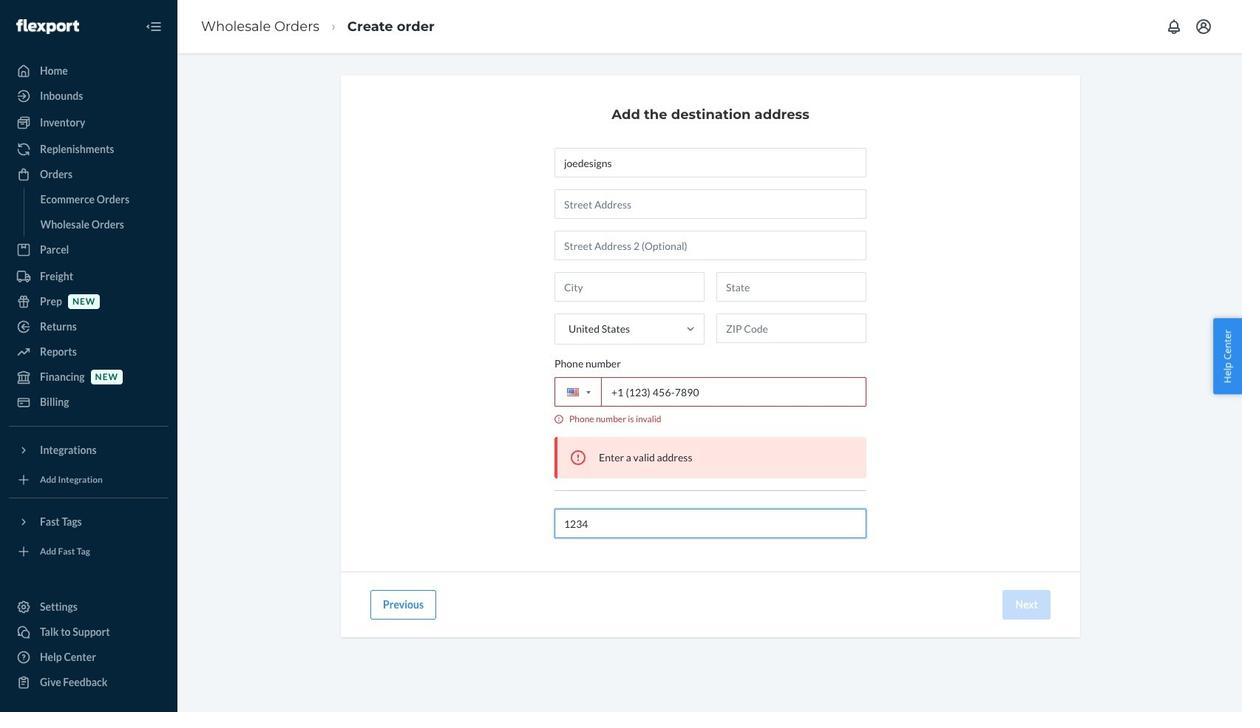 Task type: vqa. For each thing, say whether or not it's contained in the screenshot.
middle "new"
no



Task type: locate. For each thing, give the bounding box(es) containing it.
close navigation image
[[145, 18, 163, 36]]

open account menu image
[[1195, 18, 1213, 36]]

Street Address 2 (Optional) text field
[[555, 231, 867, 260]]

1 (702) 123-4567 telephone field
[[555, 377, 867, 407]]

Street Address text field
[[555, 189, 867, 219]]

breadcrumbs navigation
[[189, 5, 447, 48]]

ZIP Code text field
[[717, 314, 867, 343]]

PO # (Optional) text field
[[555, 509, 867, 539]]

open notifications image
[[1166, 18, 1184, 36]]



Task type: describe. For each thing, give the bounding box(es) containing it.
State text field
[[717, 272, 867, 302]]

united states: + 1 image
[[587, 391, 591, 394]]

Company name text field
[[555, 148, 867, 178]]

City text field
[[555, 272, 705, 302]]

flexport logo image
[[16, 19, 79, 34]]



